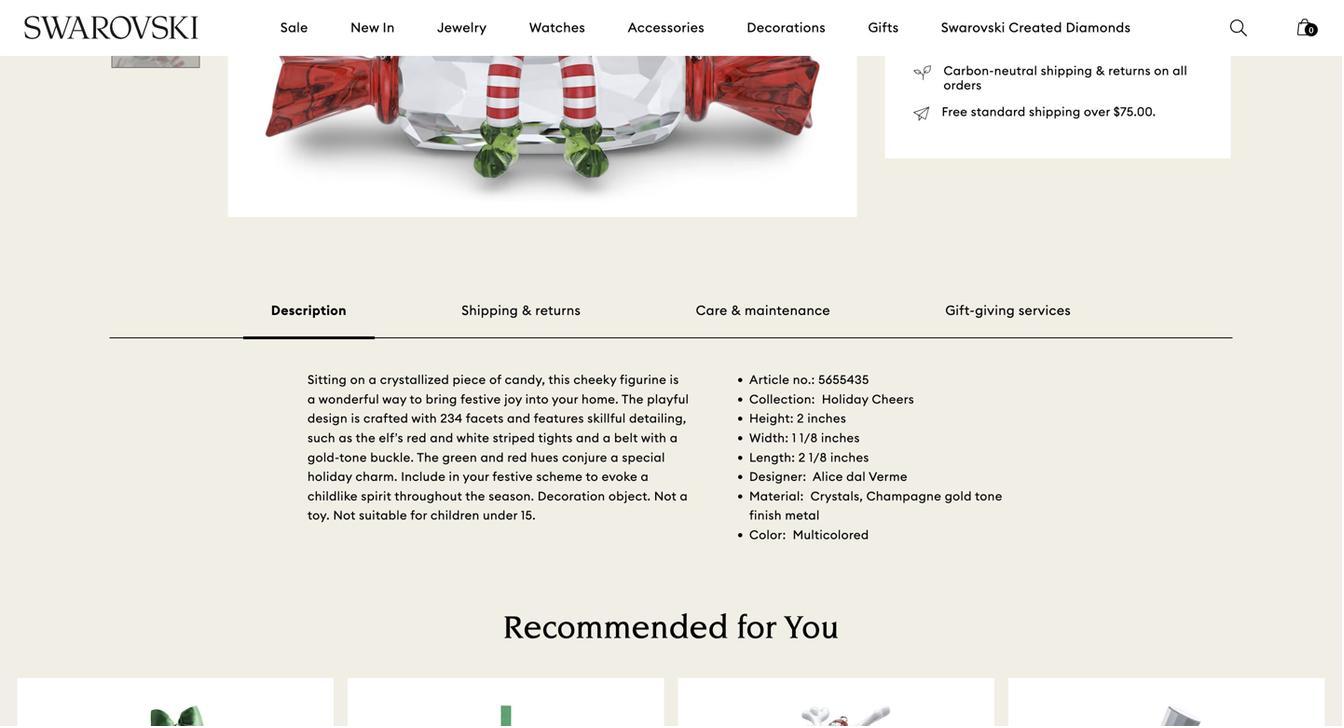 Task type: locate. For each thing, give the bounding box(es) containing it.
belt
[[614, 430, 638, 446]]

1 horizontal spatial with
[[641, 430, 667, 446]]

returns right 'shipping'
[[535, 302, 581, 319]]

2 right length:
[[799, 450, 806, 465]]

1 horizontal spatial tone
[[975, 488, 1003, 504]]

standard
[[971, 104, 1026, 119]]

& right care
[[731, 302, 741, 319]]

tone
[[340, 450, 367, 465], [975, 488, 1003, 504]]

0 vertical spatial to
[[1052, 13, 1066, 30]]

tab list
[[110, 301, 1233, 339]]

returns
[[1109, 63, 1151, 78], [535, 302, 581, 319]]

0 horizontal spatial the
[[356, 430, 376, 446]]

crystals, champagne
[[811, 488, 942, 504]]

elf's
[[379, 430, 403, 446]]

suitable
[[359, 508, 407, 523]]

the up children
[[465, 488, 485, 504]]

0 vertical spatial is
[[670, 372, 679, 387]]

1/8 up alice
[[809, 450, 827, 465]]

0 vertical spatial the
[[356, 430, 376, 446]]

inches
[[808, 411, 846, 426], [821, 430, 860, 446], [831, 450, 869, 465]]

crafted
[[364, 411, 409, 426]]

1 horizontal spatial on
[[1154, 63, 1170, 78]]

skillful
[[587, 411, 626, 426]]

0 vertical spatial shipping
[[1041, 63, 1093, 78]]

1/8
[[800, 430, 818, 446], [809, 450, 827, 465]]

with down bring
[[412, 411, 437, 426]]

0 vertical spatial for
[[410, 508, 427, 523]]

red
[[407, 430, 427, 446], [507, 450, 527, 465]]

add to bag
[[1022, 13, 1094, 30]]

1 vertical spatial on
[[350, 372, 365, 387]]

1 vertical spatial not
[[333, 508, 356, 523]]

length:
[[749, 450, 795, 465]]

new
[[351, 19, 379, 36]]

& inside carbon-neutral shipping & returns on all orders
[[1096, 63, 1105, 78]]

0 horizontal spatial is
[[351, 411, 360, 426]]

0 vertical spatial returns
[[1109, 63, 1151, 78]]

for down throughout
[[410, 508, 427, 523]]

to left 'bag'
[[1052, 13, 1066, 30]]

the right as
[[356, 430, 376, 446]]

description tab panel
[[110, 338, 1233, 560]]

over
[[1084, 104, 1110, 119]]

1 vertical spatial the
[[417, 450, 439, 465]]

0 horizontal spatial the
[[417, 450, 439, 465]]

on left "all"
[[1154, 63, 1170, 78]]

sustainable image
[[913, 65, 932, 80]]

festive up season.
[[493, 469, 533, 484]]

1 horizontal spatial holiday cheers dulcis elf - swarovski, 5655435 image
[[228, 0, 857, 217]]

swarovski created diamonds
[[941, 19, 1131, 36]]

maintenance
[[745, 302, 830, 319]]

with
[[412, 411, 437, 426], [641, 430, 667, 446]]

1 horizontal spatial for
[[737, 613, 776, 647]]

care
[[696, 302, 728, 319]]

1 horizontal spatial the
[[622, 391, 644, 407]]

swarovski
[[941, 19, 1005, 36]]

object.
[[609, 488, 651, 504]]

and up striped
[[507, 411, 531, 426]]

a up wonderful
[[369, 372, 377, 387]]

cheeky
[[574, 372, 617, 387]]

a down sitting
[[308, 391, 316, 407]]

the up include
[[417, 450, 439, 465]]

alice
[[813, 469, 843, 484]]

your
[[552, 391, 578, 407], [463, 469, 489, 484]]

1 vertical spatial the
[[465, 488, 485, 504]]

red right the elf's
[[407, 430, 427, 446]]

verme
[[869, 469, 908, 484]]

tab list containing description
[[110, 301, 1233, 339]]

0 horizontal spatial &
[[522, 302, 532, 319]]

in
[[383, 19, 395, 36]]

giving
[[975, 302, 1015, 319]]

1 horizontal spatial not
[[654, 488, 677, 504]]

a down special
[[641, 469, 649, 484]]

created
[[1009, 19, 1062, 36]]

1 horizontal spatial your
[[552, 391, 578, 407]]

decorations
[[747, 19, 826, 36]]

free
[[942, 104, 968, 119]]

free standard shipping over $75.00.
[[942, 104, 1156, 119]]

shipping down carbon-neutral shipping & returns on all orders
[[1029, 104, 1081, 119]]

0 vertical spatial inches
[[808, 411, 846, 426]]

& right 'shipping'
[[522, 302, 532, 319]]

1 vertical spatial returns
[[535, 302, 581, 319]]

&
[[1096, 63, 1105, 78], [522, 302, 532, 319], [731, 302, 741, 319]]

accessories
[[628, 19, 705, 36]]

0 vertical spatial not
[[654, 488, 677, 504]]

holiday
[[822, 391, 869, 407]]

accessories link
[[628, 19, 705, 37]]

tone right gold
[[975, 488, 1003, 504]]

hues
[[531, 450, 559, 465]]

throughout
[[395, 488, 462, 504]]

1 vertical spatial shipping
[[1029, 104, 1081, 119]]

to down crystallized
[[410, 391, 422, 407]]

returns inside carbon-neutral shipping & returns on all orders
[[1109, 63, 1151, 78]]

& for shipping & returns
[[522, 302, 532, 319]]

gift-
[[945, 302, 975, 319]]

is up playful
[[670, 372, 679, 387]]

& up over
[[1096, 63, 1105, 78]]

the down figurine at the bottom left of the page
[[622, 391, 644, 407]]

1 vertical spatial to
[[410, 391, 422, 407]]

for
[[410, 508, 427, 523], [737, 613, 776, 647]]

0 horizontal spatial for
[[410, 508, 427, 523]]

1 vertical spatial 1/8
[[809, 450, 827, 465]]

the
[[622, 391, 644, 407], [417, 450, 439, 465]]

toy.
[[308, 508, 330, 523]]

evoke
[[602, 469, 638, 484]]

festive up facets
[[461, 391, 501, 407]]

for left you
[[737, 613, 776, 647]]

to down conjure
[[586, 469, 598, 484]]

1 horizontal spatial returns
[[1109, 63, 1151, 78]]

0 horizontal spatial holiday cheers dulcis elf - swarovski, 5655435 image
[[111, 0, 200, 68]]

holiday cheers dulcis elf - swarovski, 5655435 image
[[111, 0, 200, 68], [228, 0, 857, 217]]

shipping up free standard shipping over $75.00.
[[1041, 63, 1093, 78]]

2 holiday cheers dulcis elf - swarovski, 5655435 image from the left
[[228, 0, 857, 217]]

1 vertical spatial your
[[463, 469, 489, 484]]

dal
[[847, 469, 866, 484]]

into
[[525, 391, 549, 407]]

a down detailing,
[[670, 430, 678, 446]]

not right object.
[[654, 488, 677, 504]]

shipping for over
[[1029, 104, 1081, 119]]

red down striped
[[507, 450, 527, 465]]

for inside sitting on a crystallized piece of candy, this cheeky figurine is a wonderful way to bring festive joy into your home. the playful design is crafted with 234 facets and features skillful detailing, such as the elf's red and white striped tights and a belt with a gold-tone buckle. the green and red hues conjure a special holiday charm. include in your festive scheme to evoke a childlike spirit throughout the season. decoration object. not a toy. not suitable for children under 15.
[[410, 508, 427, 523]]

orders
[[944, 77, 982, 93]]

shipping image
[[913, 106, 930, 121]]

0 horizontal spatial your
[[463, 469, 489, 484]]

2 horizontal spatial to
[[1052, 13, 1066, 30]]

tone down as
[[340, 450, 367, 465]]

your down this
[[552, 391, 578, 407]]

multicolored
[[793, 527, 869, 542]]

0 horizontal spatial tone
[[340, 450, 367, 465]]

to inside button
[[1052, 13, 1066, 30]]

shipping inside carbon-neutral shipping & returns on all orders
[[1041, 63, 1093, 78]]

not down childlike
[[333, 508, 356, 523]]

1 horizontal spatial red
[[507, 450, 527, 465]]

2 right height:
[[797, 411, 804, 426]]

shipping
[[462, 302, 518, 319]]

swarovski image
[[23, 16, 199, 39]]

and
[[507, 411, 531, 426], [430, 430, 454, 446], [576, 430, 600, 446], [481, 450, 504, 465]]

0 horizontal spatial red
[[407, 430, 427, 446]]

0 horizontal spatial on
[[350, 372, 365, 387]]

is down wonderful
[[351, 411, 360, 426]]

diamonds
[[1066, 19, 1131, 36]]

in
[[449, 469, 460, 484]]

0 horizontal spatial returns
[[535, 302, 581, 319]]

on
[[1154, 63, 1170, 78], [350, 372, 365, 387]]

1 horizontal spatial is
[[670, 372, 679, 387]]

$75.00.
[[1114, 104, 1156, 119]]

afterpay modal close button image
[[1026, 47, 1046, 68]]

shipping & returns
[[462, 302, 581, 319]]

on up wonderful
[[350, 372, 365, 387]]

to
[[1052, 13, 1066, 30], [410, 391, 422, 407], [586, 469, 598, 484]]

1 vertical spatial tone
[[975, 488, 1003, 504]]

and up conjure
[[576, 430, 600, 446]]

1 holiday cheers dulcis elf - swarovski, 5655435 image from the left
[[111, 0, 200, 68]]

0 vertical spatial on
[[1154, 63, 1170, 78]]

1/8 right 1 in the right bottom of the page
[[800, 430, 818, 446]]

festive
[[461, 391, 501, 407], [493, 469, 533, 484]]

your right in on the left
[[463, 469, 489, 484]]

1 horizontal spatial to
[[586, 469, 598, 484]]

15.
[[521, 508, 536, 523]]

carbon-neutral shipping & returns on all orders
[[944, 63, 1188, 93]]

0 vertical spatial tone
[[340, 450, 367, 465]]

1 horizontal spatial &
[[731, 302, 741, 319]]

features
[[534, 411, 584, 426]]

0 vertical spatial with
[[412, 411, 437, 426]]

with down detailing,
[[641, 430, 667, 446]]

2 vertical spatial inches
[[831, 450, 869, 465]]

is
[[670, 372, 679, 387], [351, 411, 360, 426]]

1 vertical spatial for
[[737, 613, 776, 647]]

and down "white"
[[481, 450, 504, 465]]

gold
[[945, 488, 972, 504]]

2 horizontal spatial &
[[1096, 63, 1105, 78]]

returns up $75.00.
[[1109, 63, 1151, 78]]

0 vertical spatial the
[[622, 391, 644, 407]]

piece
[[453, 372, 486, 387]]

2
[[797, 411, 804, 426], [799, 450, 806, 465]]

of
[[489, 372, 502, 387]]



Task type: describe. For each thing, give the bounding box(es) containing it.
striped
[[493, 430, 535, 446]]

home.
[[582, 391, 619, 407]]

& for care & maintenance
[[731, 302, 741, 319]]

tone inside sitting on a crystallized piece of candy, this cheeky figurine is a wonderful way to bring festive joy into your home. the playful design is crafted with 234 facets and features skillful detailing, such as the elf's red and white striped tights and a belt with a gold-tone buckle. the green and red hues conjure a special holiday charm. include in your festive scheme to evoke a childlike spirit throughout the season. decoration object. not a toy. not suitable for children under 15.
[[340, 450, 367, 465]]

you
[[784, 613, 839, 647]]

sale link
[[280, 19, 308, 37]]

0 horizontal spatial not
[[333, 508, 356, 523]]

afterpay modal close button button
[[1023, 44, 1049, 75]]

shipping & returns link
[[462, 302, 581, 319]]

green
[[442, 450, 477, 465]]

crystallized
[[380, 372, 449, 387]]

joy
[[504, 391, 522, 407]]

bag
[[1069, 13, 1094, 30]]

0 vertical spatial 2
[[797, 411, 804, 426]]

season.
[[489, 488, 534, 504]]

bring
[[426, 391, 457, 407]]

services
[[1019, 302, 1071, 319]]

care & maintenance
[[696, 302, 830, 319]]

tights
[[538, 430, 573, 446]]

1 vertical spatial 2
[[799, 450, 806, 465]]

1 vertical spatial with
[[641, 430, 667, 446]]

description link
[[243, 302, 375, 339]]

0 horizontal spatial to
[[410, 391, 422, 407]]

product slide element
[[15, 678, 1327, 726]]

cheers
[[872, 391, 914, 407]]

height:
[[749, 411, 794, 426]]

new in link
[[351, 19, 395, 37]]

white
[[457, 430, 490, 446]]

search image image
[[1230, 20, 1247, 36]]

1 horizontal spatial the
[[465, 488, 485, 504]]

watches link
[[529, 19, 585, 37]]

1 vertical spatial is
[[351, 411, 360, 426]]

watches
[[529, 19, 585, 36]]

0 vertical spatial red
[[407, 430, 427, 446]]

special
[[622, 450, 665, 465]]

1 vertical spatial festive
[[493, 469, 533, 484]]

gold-
[[308, 450, 340, 465]]

0 vertical spatial 1/8
[[800, 430, 818, 446]]

way
[[382, 391, 407, 407]]

a up evoke
[[611, 450, 619, 465]]

as
[[339, 430, 353, 446]]

sale
[[280, 19, 308, 36]]

0 link
[[1298, 17, 1318, 48]]

decoration
[[538, 488, 605, 504]]

facets
[[466, 411, 504, 426]]

this
[[549, 372, 570, 387]]

1 vertical spatial inches
[[821, 430, 860, 446]]

description
[[271, 302, 347, 319]]

decorations link
[[747, 19, 826, 37]]

1 vertical spatial red
[[507, 450, 527, 465]]

metal
[[785, 508, 820, 523]]

and down 234
[[430, 430, 454, 446]]

scheme
[[536, 469, 583, 484]]

0 vertical spatial your
[[552, 391, 578, 407]]

childlike
[[308, 488, 358, 504]]

recommended for you
[[503, 613, 839, 647]]

jewelry
[[437, 19, 487, 36]]

gift-giving services link
[[945, 302, 1071, 319]]

children
[[431, 508, 480, 523]]

neutral
[[994, 63, 1038, 78]]

1
[[792, 430, 796, 446]]

candy,
[[505, 372, 545, 387]]

a right object.
[[680, 488, 688, 504]]

spirit
[[361, 488, 392, 504]]

sitting on a crystallized piece of candy, this cheeky figurine is a wonderful way to bring festive joy into your home. the playful design is crafted with 234 facets and features skillful detailing, such as the elf's red and white striped tights and a belt with a gold-tone buckle. the green and red hues conjure a special holiday charm. include in your festive scheme to evoke a childlike spirit throughout the season. decoration object. not a toy. not suitable for children under 15.
[[308, 372, 689, 523]]

cart-mobile image image
[[1298, 19, 1312, 35]]

wonderful
[[319, 391, 379, 407]]

5 of 5 group
[[111, 0, 200, 68]]

add to bag button
[[913, 0, 1203, 44]]

a left belt
[[603, 430, 611, 446]]

on inside carbon-neutral shipping & returns on all orders
[[1154, 63, 1170, 78]]

tone inside article no.: 5655435 collection:        holiday cheers height: 2 inches width: 1 1/8 inches length: 2 1/8 inches designer:        alice dal verme material:        crystals, champagne gold tone finish metal color:        multicolored
[[975, 488, 1003, 504]]

width:
[[749, 430, 789, 446]]

jewelry link
[[437, 19, 487, 37]]

carbon-
[[944, 63, 994, 78]]

charm.
[[356, 469, 398, 484]]

conjure
[[562, 450, 607, 465]]

holiday
[[308, 469, 352, 484]]

all
[[1173, 63, 1188, 78]]

sitting
[[308, 372, 347, 387]]

no.: 5655435
[[793, 372, 869, 387]]

article
[[749, 372, 790, 387]]

buckle.
[[370, 450, 414, 465]]

0 vertical spatial festive
[[461, 391, 501, 407]]

article no.: 5655435 collection:        holiday cheers height: 2 inches width: 1 1/8 inches length: 2 1/8 inches designer:        alice dal verme material:        crystals, champagne gold tone finish metal color:        multicolored
[[749, 372, 1003, 542]]

2 vertical spatial to
[[586, 469, 598, 484]]

detailing,
[[629, 411, 687, 426]]

on inside sitting on a crystallized piece of candy, this cheeky figurine is a wonderful way to bring festive joy into your home. the playful design is crafted with 234 facets and features skillful detailing, such as the elf's red and white striped tights and a belt with a gold-tone buckle. the green and red hues conjure a special holiday charm. include in your festive scheme to evoke a childlike spirit throughout the season. decoration object. not a toy. not suitable for children under 15.
[[350, 372, 365, 387]]

0 horizontal spatial with
[[412, 411, 437, 426]]

under
[[483, 508, 518, 523]]

returns inside tab list
[[535, 302, 581, 319]]

include
[[401, 469, 446, 484]]

swarovski created diamonds link
[[941, 19, 1131, 37]]

design
[[308, 411, 348, 426]]

0
[[1309, 25, 1314, 35]]

234
[[440, 411, 463, 426]]

gifts link
[[868, 19, 899, 37]]

gift-giving services
[[945, 302, 1071, 319]]

recommended
[[503, 613, 729, 647]]

shipping for &
[[1041, 63, 1093, 78]]



Task type: vqa. For each thing, say whether or not it's contained in the screenshot.
left product
no



